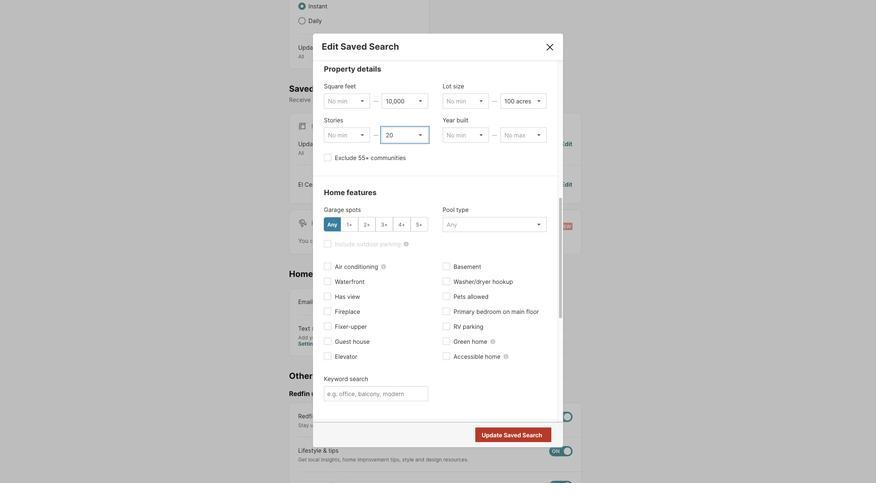 Task type: describe. For each thing, give the bounding box(es) containing it.
design
[[426, 457, 442, 463]]

resources.
[[443, 457, 469, 463]]

exclude 55+ communities
[[335, 154, 406, 162]]

1 update types all from the top
[[298, 44, 336, 60]]

built
[[457, 117, 469, 124]]

no
[[513, 432, 521, 440]]

other
[[289, 371, 313, 381]]

or
[[440, 422, 445, 429]]

in
[[358, 334, 362, 341]]

date
[[324, 422, 335, 429]]

2 to from the left
[[423, 422, 428, 429]]

no results
[[513, 432, 542, 440]]

1 vertical spatial your
[[310, 334, 320, 341]]

edit for 2nd edit button
[[561, 181, 573, 188]]

basement
[[454, 263, 481, 271]]

4+ radio
[[393, 217, 411, 232]]

edit for 1st edit button from the top
[[561, 141, 573, 148]]

edit for edit saved search
[[322, 41, 339, 52]]

home tours
[[289, 269, 337, 279]]

exclude
[[335, 154, 357, 162]]

home for green home
[[472, 338, 487, 346]]

1 edit button from the top
[[561, 140, 573, 156]]

upper
[[351, 323, 367, 331]]

fixer-
[[335, 323, 351, 331]]

lot
[[443, 83, 452, 90]]

1 to from the left
[[318, 422, 323, 429]]

stay
[[298, 422, 309, 429]]

email
[[298, 298, 313, 306]]

tours
[[315, 269, 337, 279]]

how
[[411, 422, 422, 429]]

1 horizontal spatial searches
[[360, 237, 386, 245]]

include
[[335, 241, 355, 248]]

create
[[322, 237, 339, 245]]

features,
[[389, 422, 410, 429]]

spots
[[346, 206, 361, 214]]

1 vertical spatial parking
[[463, 323, 484, 331]]

floor
[[526, 308, 539, 316]]

home for accessible home
[[485, 353, 501, 361]]

main
[[512, 308, 525, 316]]

add
[[298, 334, 308, 341]]

type
[[456, 206, 469, 214]]

account settings link
[[298, 334, 385, 347]]

on for searches
[[385, 96, 392, 104]]

e.g. office, balcony, modern text field
[[327, 391, 425, 398]]

for for for sale
[[311, 123, 323, 130]]

for rent
[[311, 220, 340, 227]]

edit saved search dialog
[[313, 34, 563, 483]]

square
[[324, 83, 344, 90]]

a
[[456, 422, 459, 429]]

0 horizontal spatial and
[[378, 422, 387, 429]]

any
[[327, 222, 337, 228]]

improvement
[[358, 457, 389, 463]]

air conditioning
[[335, 263, 378, 271]]

home for home features
[[324, 188, 345, 197]]

local
[[308, 457, 320, 463]]

primary
[[454, 308, 475, 316]]

preferred
[[408, 96, 433, 104]]

saved up property details
[[341, 41, 367, 52]]

keyword
[[324, 376, 348, 383]]

tips
[[329, 447, 339, 455]]

redfin for redfin updates
[[289, 390, 310, 398]]

buy
[[429, 422, 438, 429]]

up
[[310, 422, 317, 429]]

2 all from the top
[[298, 150, 304, 156]]

sale
[[325, 123, 339, 130]]

garage spots
[[324, 206, 361, 214]]

saved inside saved searches receive timely notifications based on your preferred search filters.
[[289, 84, 314, 94]]

for sale
[[311, 123, 339, 130]]

— for lot size
[[492, 98, 497, 104]]

lifestyle
[[298, 447, 322, 455]]

option group inside edit saved search dialog
[[324, 217, 428, 232]]

guest house
[[335, 338, 370, 346]]

you
[[298, 237, 309, 245]]

notifications
[[331, 96, 365, 104]]

pets allowed
[[454, 293, 489, 301]]

news
[[318, 413, 332, 420]]

primary bedroom on main floor
[[454, 308, 539, 316]]

account settings
[[298, 334, 385, 347]]

&
[[323, 447, 327, 455]]

home for home tours
[[289, 269, 313, 279]]

for for for rent
[[311, 220, 323, 227]]

update saved search button
[[475, 428, 552, 443]]

el cerrito test 1
[[298, 181, 342, 188]]

lifestyle & tips get local insights, home improvement tips, style and design resources.
[[298, 447, 469, 463]]

Instant radio
[[298, 3, 306, 10]]

2 update types all from the top
[[298, 141, 336, 156]]

house
[[353, 338, 370, 346]]

update inside button
[[482, 432, 502, 439]]

air
[[335, 263, 343, 271]]

details
[[357, 65, 381, 74]]

timely
[[312, 96, 329, 104]]

green
[[454, 338, 470, 346]]

1+
[[347, 222, 352, 228]]

1 all from the top
[[298, 53, 304, 60]]

on for news
[[337, 422, 343, 429]]

home features
[[324, 188, 377, 197]]

el
[[298, 181, 303, 188]]

55+
[[358, 154, 369, 162]]

washer/dryer
[[454, 278, 491, 286]]

saved inside the update saved search button
[[504, 432, 521, 439]]

— for year built
[[492, 132, 497, 138]]

— for square feet
[[374, 98, 379, 104]]

saved searches receive timely notifications based on your preferred search filters.
[[289, 84, 472, 104]]

searching
[[403, 237, 430, 245]]

for
[[432, 237, 439, 245]]

updates
[[311, 390, 338, 398]]



Task type: locate. For each thing, give the bounding box(es) containing it.
view
[[347, 293, 360, 301]]

0 vertical spatial update
[[298, 44, 319, 51]]

on inside redfin news stay up to date on redfin's tools and features, how to buy or sell a home, and connect with an agent.
[[337, 422, 343, 429]]

parking down 3+ radio
[[380, 241, 401, 248]]

1 vertical spatial on
[[503, 308, 510, 316]]

update down daily option
[[298, 44, 319, 51]]

to left buy
[[423, 422, 428, 429]]

insights,
[[321, 457, 341, 463]]

2+ radio
[[358, 217, 376, 232]]

redfin down the other
[[289, 390, 310, 398]]

1 vertical spatial update
[[298, 141, 319, 148]]

saved
[[341, 41, 367, 52], [289, 84, 314, 94], [341, 237, 358, 245], [504, 432, 521, 439]]

0 vertical spatial update types all
[[298, 44, 336, 60]]

get
[[298, 457, 307, 463]]

instant
[[308, 3, 328, 10]]

Any radio
[[324, 217, 341, 232]]

search up e.g. office, balcony, modern text field
[[350, 376, 368, 383]]

Daily radio
[[298, 17, 306, 25]]

1 horizontal spatial search
[[523, 432, 542, 439]]

your inside saved searches receive timely notifications based on your preferred search filters.
[[394, 96, 406, 104]]

tools
[[365, 422, 377, 429]]

redfin inside redfin news stay up to date on redfin's tools and features, how to buy or sell a home, and connect with an agent.
[[298, 413, 316, 420]]

to right up
[[318, 422, 323, 429]]

redfin for redfin news stay up to date on redfin's tools and features, how to buy or sell a home, and connect with an agent.
[[298, 413, 316, 420]]

on inside edit saved search dialog
[[503, 308, 510, 316]]

an
[[520, 422, 526, 429]]

search inside saved searches receive timely notifications based on your preferred search filters.
[[435, 96, 453, 104]]

for left the sale
[[311, 123, 323, 130]]

5+ radio
[[411, 217, 428, 232]]

search down the lot
[[435, 96, 453, 104]]

2 edit button from the top
[[561, 180, 573, 189]]

1 vertical spatial edit button
[[561, 180, 573, 189]]

edit saved search element
[[322, 41, 537, 52]]

rv parking
[[454, 323, 484, 331]]

tips,
[[391, 457, 401, 463]]

1 vertical spatial home
[[289, 269, 313, 279]]

feet
[[345, 83, 356, 90]]

add your phone number in
[[298, 334, 364, 341]]

1 vertical spatial all
[[298, 150, 304, 156]]

has view
[[335, 293, 360, 301]]

square feet
[[324, 83, 356, 90]]

home up accessible home
[[472, 338, 487, 346]]

1 vertical spatial update types all
[[298, 141, 336, 156]]

searches inside saved searches receive timely notifications based on your preferred search filters.
[[316, 84, 355, 94]]

0 vertical spatial search
[[435, 96, 453, 104]]

2 vertical spatial update
[[482, 432, 502, 439]]

on left main
[[503, 308, 510, 316]]

0 horizontal spatial to
[[318, 422, 323, 429]]

0 vertical spatial edit button
[[561, 140, 573, 156]]

searches up "notifications"
[[316, 84, 355, 94]]

sell
[[446, 422, 454, 429]]

search for update saved search
[[523, 432, 542, 439]]

1 vertical spatial edit
[[561, 141, 573, 148]]

redfin up stay
[[298, 413, 316, 420]]

2 vertical spatial on
[[337, 422, 343, 429]]

home down "test"
[[324, 188, 345, 197]]

saved down with
[[504, 432, 521, 439]]

garage
[[324, 206, 344, 214]]

for
[[311, 123, 323, 130], [311, 220, 323, 227]]

and right the 'style'
[[415, 457, 424, 463]]

search
[[435, 96, 453, 104], [350, 376, 368, 383]]

account
[[364, 334, 385, 341]]

1 horizontal spatial on
[[385, 96, 392, 104]]

5+
[[416, 222, 423, 228]]

update down for sale
[[298, 141, 319, 148]]

and right home, on the bottom of page
[[476, 422, 485, 429]]

and inside lifestyle & tips get local insights, home improvement tips, style and design resources.
[[415, 457, 424, 463]]

0 horizontal spatial parking
[[380, 241, 401, 248]]

other emails
[[289, 371, 342, 381]]

1 vertical spatial types
[[320, 141, 336, 148]]

update
[[298, 44, 319, 51], [298, 141, 319, 148], [482, 432, 502, 439]]

number
[[338, 334, 357, 341]]

and right tools
[[378, 422, 387, 429]]

0 horizontal spatial home
[[289, 269, 313, 279]]

based
[[366, 96, 383, 104]]

home left tours
[[289, 269, 313, 279]]

home inside lifestyle & tips get local insights, home improvement tips, style and design resources.
[[343, 457, 356, 463]]

1 vertical spatial redfin
[[298, 413, 316, 420]]

accessible home
[[454, 353, 501, 361]]

test
[[325, 181, 337, 188]]

green home
[[454, 338, 487, 346]]

1 for from the top
[[311, 123, 323, 130]]

1 vertical spatial search
[[523, 432, 542, 439]]

0 horizontal spatial search
[[350, 376, 368, 383]]

0 vertical spatial on
[[385, 96, 392, 104]]

0 vertical spatial home
[[472, 338, 487, 346]]

search for edit saved search
[[369, 41, 399, 52]]

edit inside dialog
[[322, 41, 339, 52]]

search up details
[[369, 41, 399, 52]]

connect
[[487, 422, 507, 429]]

0 horizontal spatial on
[[337, 422, 343, 429]]

2 vertical spatial home
[[343, 457, 356, 463]]

— for stories
[[374, 132, 379, 138]]

on
[[385, 96, 392, 104], [503, 308, 510, 316], [337, 422, 343, 429]]

update down connect
[[482, 432, 502, 439]]

allowed
[[468, 293, 489, 301]]

fixer-upper
[[335, 323, 367, 331]]

saved down "1+" radio
[[341, 237, 358, 245]]

emails
[[315, 371, 342, 381]]

receive
[[289, 96, 311, 104]]

1
[[339, 181, 342, 188]]

rv
[[454, 323, 461, 331]]

on right date
[[337, 422, 343, 429]]

None checkbox
[[549, 412, 573, 422]]

redfin's
[[344, 422, 363, 429]]

search down agent.
[[523, 432, 542, 439]]

2 vertical spatial edit
[[561, 181, 573, 188]]

1 horizontal spatial parking
[[463, 323, 484, 331]]

home,
[[460, 422, 475, 429]]

1 vertical spatial for
[[311, 220, 323, 227]]

0 vertical spatial parking
[[380, 241, 401, 248]]

home
[[472, 338, 487, 346], [485, 353, 501, 361], [343, 457, 356, 463]]

0 horizontal spatial searches
[[316, 84, 355, 94]]

0 horizontal spatial search
[[369, 41, 399, 52]]

2+
[[364, 222, 370, 228]]

for left rent
[[311, 220, 323, 227]]

pool
[[443, 206, 455, 214]]

(sms)
[[312, 325, 329, 332]]

None checkbox
[[549, 447, 573, 457]]

2 horizontal spatial on
[[503, 308, 510, 316]]

parking up green home
[[463, 323, 484, 331]]

can
[[310, 237, 320, 245]]

2 for from the top
[[311, 220, 323, 227]]

text (sms)
[[298, 325, 329, 332]]

on right based
[[385, 96, 392, 104]]

1 horizontal spatial and
[[415, 457, 424, 463]]

your left the "preferred"
[[394, 96, 406, 104]]

on inside saved searches receive timely notifications based on your preferred search filters.
[[385, 96, 392, 104]]

option group containing any
[[324, 217, 428, 232]]

searches down "2+" option
[[360, 237, 386, 245]]

edit button
[[561, 140, 573, 156], [561, 180, 573, 189]]

list box
[[324, 94, 370, 109], [382, 94, 428, 109], [443, 94, 489, 109], [501, 94, 547, 109], [324, 128, 370, 143], [382, 128, 428, 143], [443, 128, 489, 143], [501, 128, 547, 143], [443, 217, 547, 232]]

3+ radio
[[376, 217, 393, 232]]

types down for sale
[[320, 141, 336, 148]]

home inside edit saved search dialog
[[324, 188, 345, 197]]

all
[[298, 53, 304, 60], [298, 150, 304, 156]]

0 horizontal spatial your
[[310, 334, 320, 341]]

1 horizontal spatial your
[[394, 96, 406, 104]]

0 vertical spatial search
[[369, 41, 399, 52]]

has
[[335, 293, 346, 301]]

year built
[[443, 117, 469, 124]]

rent
[[325, 220, 340, 227]]

communities
[[371, 154, 406, 162]]

0 vertical spatial for
[[311, 123, 323, 130]]

0 vertical spatial redfin
[[289, 390, 310, 398]]

washer/dryer hookup
[[454, 278, 513, 286]]

cerrito
[[305, 181, 324, 188]]

4+
[[399, 222, 405, 228]]

saved up receive
[[289, 84, 314, 94]]

0 vertical spatial all
[[298, 53, 304, 60]]

bedroom
[[477, 308, 501, 316]]

0 vertical spatial edit
[[322, 41, 339, 52]]

2 types from the top
[[320, 141, 336, 148]]

1 vertical spatial search
[[350, 376, 368, 383]]

your up settings
[[310, 334, 320, 341]]

home right accessible
[[485, 353, 501, 361]]

redfin news stay up to date on redfin's tools and features, how to buy or sell a home, and connect with an agent.
[[298, 413, 542, 429]]

pets
[[454, 293, 466, 301]]

features
[[347, 188, 377, 197]]

include outdoor parking
[[335, 241, 401, 248]]

all up el
[[298, 150, 304, 156]]

outdoor
[[357, 241, 379, 248]]

edit saved search
[[322, 41, 399, 52]]

0 vertical spatial home
[[324, 188, 345, 197]]

elevator
[[335, 353, 357, 361]]

update types all up the property
[[298, 44, 336, 60]]

3+
[[381, 222, 388, 228]]

you can create saved searches while searching for
[[298, 237, 441, 245]]

types up the property
[[320, 44, 336, 51]]

1 horizontal spatial home
[[324, 188, 345, 197]]

all down daily option
[[298, 53, 304, 60]]

home right insights,
[[343, 457, 356, 463]]

waterfront
[[335, 278, 365, 286]]

text
[[298, 325, 310, 332]]

guest
[[335, 338, 351, 346]]

search inside dialog
[[350, 376, 368, 383]]

search inside button
[[523, 432, 542, 439]]

option group
[[324, 217, 428, 232]]

1+ radio
[[341, 217, 358, 232]]

year
[[443, 117, 455, 124]]

agent.
[[527, 422, 542, 429]]

0 vertical spatial your
[[394, 96, 406, 104]]

2 horizontal spatial and
[[476, 422, 485, 429]]

0 vertical spatial searches
[[316, 84, 355, 94]]

types
[[320, 44, 336, 51], [320, 141, 336, 148]]

0 vertical spatial types
[[320, 44, 336, 51]]

1 vertical spatial home
[[485, 353, 501, 361]]

update types all down for sale
[[298, 141, 336, 156]]

1 horizontal spatial search
[[435, 96, 453, 104]]

—
[[374, 98, 379, 104], [492, 98, 497, 104], [374, 132, 379, 138], [492, 132, 497, 138]]

stories
[[324, 117, 343, 124]]

1 types from the top
[[320, 44, 336, 51]]

while
[[387, 237, 402, 245]]

1 vertical spatial searches
[[360, 237, 386, 245]]

1 horizontal spatial to
[[423, 422, 428, 429]]



Task type: vqa. For each thing, say whether or not it's contained in the screenshot.
"▾" inside Sell ▾ dropdown button
no



